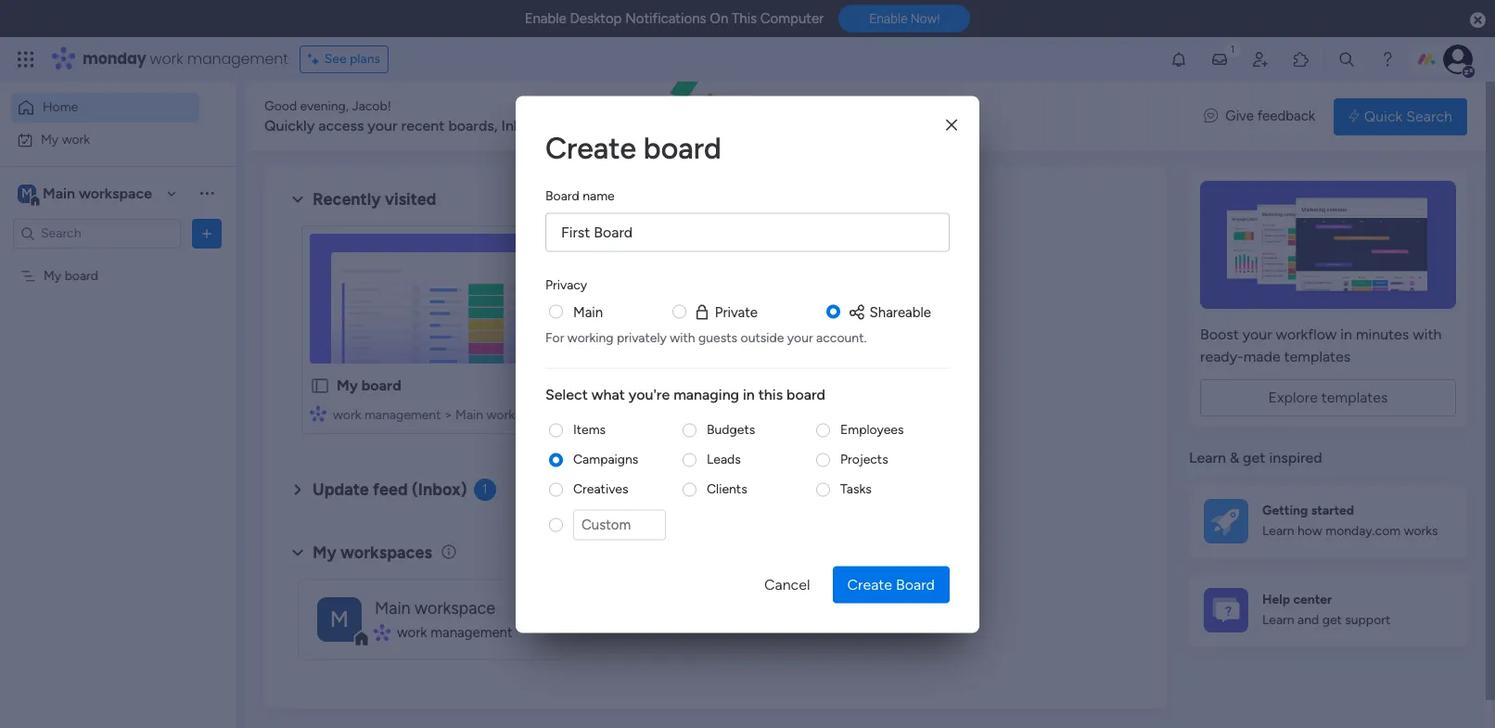 Task type: describe. For each thing, give the bounding box(es) containing it.
evening,
[[300, 98, 349, 114]]

1 vertical spatial workspace
[[487, 407, 550, 423]]

update feed (inbox)
[[313, 480, 467, 500]]

budgets
[[707, 422, 756, 438]]

notifications image
[[1170, 50, 1189, 69]]

cancel button
[[750, 566, 825, 603]]

for
[[546, 330, 565, 346]]

management for work management > main workspace
[[365, 407, 441, 423]]

my workspaces
[[313, 543, 432, 563]]

enable desktop notifications on this computer
[[525, 10, 824, 27]]

recently visited
[[313, 189, 437, 210]]

create board
[[848, 575, 935, 593]]

main workspace inside workspace selection element
[[43, 184, 152, 202]]

boards,
[[449, 117, 498, 135]]

explore templates button
[[1201, 380, 1457, 417]]

1 vertical spatial my board
[[337, 377, 402, 394]]

learn for help
[[1263, 613, 1295, 628]]

help center element
[[1190, 573, 1468, 647]]

(inbox)
[[412, 480, 467, 500]]

notifications
[[626, 10, 707, 27]]

started
[[1312, 503, 1355, 519]]

privacy element
[[546, 302, 950, 347]]

inbox
[[502, 117, 539, 135]]

work right monday
[[150, 48, 183, 70]]

learn & get inspired
[[1190, 449, 1323, 467]]

0 vertical spatial workspace image
[[18, 183, 36, 204]]

explore templates
[[1269, 389, 1389, 406]]

what
[[592, 386, 625, 403]]

work management
[[397, 624, 513, 641]]

my inside list box
[[44, 268, 61, 283]]

main right >
[[456, 407, 484, 423]]

on
[[710, 10, 729, 27]]

explore
[[1269, 389, 1319, 406]]

give
[[1226, 108, 1255, 125]]

search
[[1407, 107, 1453, 125]]

board inside button
[[896, 575, 935, 593]]

see plans button
[[299, 45, 389, 73]]

select product image
[[17, 50, 35, 69]]

boost
[[1201, 326, 1240, 343]]

getting started learn how monday.com works
[[1263, 503, 1439, 539]]

apps image
[[1293, 50, 1311, 69]]

privately
[[617, 330, 667, 346]]

clients
[[707, 481, 748, 497]]

campaigns
[[573, 451, 639, 467]]

see
[[325, 51, 347, 67]]

close recently visited image
[[287, 188, 309, 211]]

support
[[1346, 613, 1391, 628]]

cancel
[[765, 575, 811, 593]]

with inside privacy "element"
[[670, 330, 696, 346]]

made
[[1244, 348, 1281, 366]]

enable for enable now!
[[870, 11, 908, 26]]

&
[[1230, 449, 1240, 467]]

see plans
[[325, 51, 381, 67]]

recently
[[313, 189, 381, 210]]

select what you're managing in this board
[[546, 386, 826, 403]]

main button
[[573, 302, 603, 322]]

in inside "heading"
[[743, 386, 755, 403]]

select
[[546, 386, 588, 403]]

enable for enable desktop notifications on this computer
[[525, 10, 567, 27]]

workspaces inside "good evening, jacob! quickly access your recent boards, inbox and workspaces"
[[570, 117, 650, 135]]

templates inside button
[[1322, 389, 1389, 406]]

v2 bolt switch image
[[1349, 106, 1360, 127]]

computer
[[761, 10, 824, 27]]

feedback
[[1258, 108, 1316, 125]]

you're
[[629, 386, 670, 403]]

enable now!
[[870, 11, 940, 26]]

home button
[[11, 93, 200, 122]]

create for create board
[[546, 130, 637, 165]]

0 vertical spatial management
[[187, 48, 288, 70]]

public board image
[[310, 376, 330, 396]]

main down my workspaces
[[375, 598, 411, 619]]

monday work management
[[83, 48, 288, 70]]

board inside "heading"
[[787, 386, 826, 403]]

getting
[[1263, 503, 1309, 519]]

creatives
[[573, 481, 629, 497]]

select what you're managing in this board heading
[[546, 384, 950, 406]]

select what you're managing in this board option group
[[546, 421, 950, 551]]

ready-
[[1201, 348, 1244, 366]]

templates image image
[[1206, 181, 1451, 309]]

privacy
[[546, 277, 587, 292]]

shareable button
[[848, 302, 932, 322]]

main inside workspace selection element
[[43, 184, 75, 202]]

1 vertical spatial workspace image
[[317, 597, 362, 642]]

working
[[568, 330, 614, 346]]

good
[[264, 98, 297, 114]]

in inside boost your workflow in minutes with ready-made templates
[[1341, 326, 1353, 343]]

help center learn and get support
[[1263, 592, 1391, 628]]

private
[[715, 303, 758, 320]]

1 horizontal spatial main workspace
[[375, 598, 496, 619]]

v2 user feedback image
[[1205, 106, 1219, 127]]

for working privately with guests outside your account.
[[546, 330, 867, 346]]

account.
[[817, 330, 867, 346]]

1 vertical spatial workspaces
[[341, 543, 432, 563]]

tasks
[[841, 481, 872, 497]]

workflow
[[1276, 326, 1338, 343]]

templates inside boost your workflow in minutes with ready-made templates
[[1285, 348, 1351, 366]]

desktop
[[570, 10, 622, 27]]

your inside privacy "element"
[[788, 330, 814, 346]]

jacob!
[[352, 98, 391, 114]]



Task type: locate. For each thing, give the bounding box(es) containing it.
create right the cancel
[[848, 575, 893, 593]]

main workspace up work management
[[375, 598, 496, 619]]

1 horizontal spatial enable
[[870, 11, 908, 26]]

1 vertical spatial component image
[[375, 625, 391, 641]]

access
[[318, 117, 364, 135]]

workspace selection element
[[18, 182, 155, 206]]

and inside help center learn and get support
[[1298, 613, 1320, 628]]

give feedback
[[1226, 108, 1316, 125]]

enable left now!
[[870, 11, 908, 26]]

learn inside the getting started learn how monday.com works
[[1263, 524, 1295, 539]]

in left this
[[743, 386, 755, 403]]

1 horizontal spatial workspaces
[[570, 117, 650, 135]]

create inside heading
[[546, 130, 637, 165]]

enable now! button
[[839, 5, 971, 33]]

work inside button
[[62, 131, 90, 147]]

1 horizontal spatial component image
[[375, 625, 391, 641]]

1 horizontal spatial in
[[1341, 326, 1353, 343]]

quick search button
[[1335, 98, 1468, 135]]

leads
[[707, 451, 741, 467]]

m inside workspace selection element
[[21, 185, 32, 201]]

1 horizontal spatial m
[[330, 605, 349, 632]]

templates right explore
[[1322, 389, 1389, 406]]

and down center
[[1298, 613, 1320, 628]]

privacy heading
[[546, 275, 587, 294]]

m
[[21, 185, 32, 201], [330, 605, 349, 632]]

0 vertical spatial learn
[[1190, 449, 1227, 467]]

1 vertical spatial management
[[365, 407, 441, 423]]

enable left the desktop
[[525, 10, 567, 27]]

1 horizontal spatial create
[[848, 575, 893, 593]]

work down home
[[62, 131, 90, 147]]

1 vertical spatial learn
[[1263, 524, 1295, 539]]

1 vertical spatial create
[[848, 575, 893, 593]]

0 vertical spatial component image
[[310, 405, 327, 422]]

open update feed (inbox) image
[[287, 479, 309, 501]]

learn
[[1190, 449, 1227, 467], [1263, 524, 1295, 539], [1263, 613, 1295, 628]]

get right "&"
[[1244, 449, 1266, 467]]

work management > main workspace
[[333, 407, 550, 423]]

board name heading
[[546, 186, 615, 205]]

0 horizontal spatial with
[[670, 330, 696, 346]]

management for work management
[[431, 624, 513, 641]]

0 horizontal spatial workspace image
[[18, 183, 36, 204]]

1 vertical spatial and
[[1298, 613, 1320, 628]]

your right the outside
[[788, 330, 814, 346]]

0 horizontal spatial component image
[[310, 405, 327, 422]]

works
[[1405, 524, 1439, 539]]

1 horizontal spatial get
[[1323, 613, 1343, 628]]

and
[[542, 117, 567, 135], [1298, 613, 1320, 628]]

0 horizontal spatial m
[[21, 185, 32, 201]]

m for bottom workspace icon
[[330, 605, 349, 632]]

with right minutes at the top right of the page
[[1413, 326, 1442, 343]]

monday
[[83, 48, 146, 70]]

workspaces up name
[[570, 117, 650, 135]]

board inside "heading"
[[546, 187, 580, 203]]

close image
[[946, 118, 958, 132]]

2 horizontal spatial your
[[1243, 326, 1273, 343]]

items
[[573, 422, 606, 438]]

with
[[1413, 326, 1442, 343], [670, 330, 696, 346]]

employees
[[841, 422, 904, 438]]

main inside privacy "element"
[[573, 303, 603, 320]]

0 horizontal spatial get
[[1244, 449, 1266, 467]]

work
[[150, 48, 183, 70], [62, 131, 90, 147], [333, 407, 361, 423], [397, 624, 427, 641]]

name
[[583, 187, 615, 203]]

option
[[0, 259, 237, 263]]

my inside button
[[41, 131, 59, 147]]

monday.com
[[1326, 524, 1401, 539]]

main up working
[[573, 303, 603, 320]]

create board heading
[[546, 125, 950, 170]]

workspace up search in workspace field
[[79, 184, 152, 202]]

Board name field
[[546, 213, 950, 251]]

feed
[[373, 480, 408, 500]]

board
[[644, 130, 722, 165], [65, 268, 98, 283], [362, 377, 402, 394], [787, 386, 826, 403]]

0 horizontal spatial main workspace
[[43, 184, 152, 202]]

visited
[[385, 189, 437, 210]]

learn for getting
[[1263, 524, 1295, 539]]

>
[[444, 407, 452, 423]]

component image
[[310, 405, 327, 422], [375, 625, 391, 641]]

your inside "good evening, jacob! quickly access your recent boards, inbox and workspaces"
[[368, 117, 398, 135]]

1 vertical spatial templates
[[1322, 389, 1389, 406]]

workspaces down update feed (inbox)
[[341, 543, 432, 563]]

your down jacob!
[[368, 117, 398, 135]]

my down home
[[41, 131, 59, 147]]

minutes
[[1357, 326, 1410, 343]]

with left guests
[[670, 330, 696, 346]]

center
[[1294, 592, 1333, 608]]

close my workspaces image
[[287, 542, 309, 564]]

inspired
[[1270, 449, 1323, 467]]

0 horizontal spatial your
[[368, 117, 398, 135]]

private button
[[693, 302, 758, 322]]

0 vertical spatial my board
[[44, 268, 98, 283]]

create board
[[546, 130, 722, 165]]

workspace up work management
[[415, 598, 496, 619]]

0 horizontal spatial create
[[546, 130, 637, 165]]

my board down search in workspace field
[[44, 268, 98, 283]]

0 vertical spatial board
[[546, 187, 580, 203]]

1 vertical spatial m
[[330, 605, 349, 632]]

create
[[546, 130, 637, 165], [848, 575, 893, 593]]

1
[[482, 482, 488, 497]]

2 vertical spatial management
[[431, 624, 513, 641]]

0 vertical spatial templates
[[1285, 348, 1351, 366]]

get inside help center learn and get support
[[1323, 613, 1343, 628]]

with inside boost your workflow in minutes with ready-made templates
[[1413, 326, 1442, 343]]

your up "made"
[[1243, 326, 1273, 343]]

create inside button
[[848, 575, 893, 593]]

1 vertical spatial board
[[896, 575, 935, 593]]

get down center
[[1323, 613, 1343, 628]]

component image down public board icon
[[310, 405, 327, 422]]

0 vertical spatial workspace
[[79, 184, 152, 202]]

projects
[[841, 451, 889, 467]]

enable inside button
[[870, 11, 908, 26]]

your inside boost your workflow in minutes with ready-made templates
[[1243, 326, 1273, 343]]

1 horizontal spatial my board
[[337, 377, 402, 394]]

0 horizontal spatial board
[[546, 187, 580, 203]]

in
[[1341, 326, 1353, 343], [743, 386, 755, 403]]

my board list box
[[0, 256, 237, 542]]

help image
[[1379, 50, 1398, 69]]

your
[[368, 117, 398, 135], [1243, 326, 1273, 343], [788, 330, 814, 346]]

learn left "&"
[[1190, 449, 1227, 467]]

invite members image
[[1252, 50, 1270, 69]]

main workspace up search in workspace field
[[43, 184, 152, 202]]

0 vertical spatial get
[[1244, 449, 1266, 467]]

workspace down select
[[487, 407, 550, 423]]

getting started element
[[1190, 484, 1468, 558]]

1 horizontal spatial board
[[896, 575, 935, 593]]

0 horizontal spatial enable
[[525, 10, 567, 27]]

0 horizontal spatial workspaces
[[341, 543, 432, 563]]

managing
[[674, 386, 740, 403]]

guests
[[699, 330, 738, 346]]

work up update
[[333, 407, 361, 423]]

my right public board icon
[[337, 377, 358, 394]]

workspace image
[[18, 183, 36, 204], [317, 597, 362, 642]]

1 vertical spatial in
[[743, 386, 755, 403]]

my work button
[[11, 125, 200, 155]]

templates down workflow
[[1285, 348, 1351, 366]]

main
[[43, 184, 75, 202], [573, 303, 603, 320], [456, 407, 484, 423], [375, 598, 411, 619]]

home
[[43, 99, 78, 115]]

my board right public board icon
[[337, 377, 402, 394]]

0 horizontal spatial in
[[743, 386, 755, 403]]

board inside list box
[[65, 268, 98, 283]]

m for the topmost workspace icon
[[21, 185, 32, 201]]

0 vertical spatial in
[[1341, 326, 1353, 343]]

Search in workspace field
[[39, 223, 155, 244]]

help
[[1263, 592, 1291, 608]]

outside
[[741, 330, 784, 346]]

in left minutes at the top right of the page
[[1341, 326, 1353, 343]]

Custom field
[[573, 510, 666, 540]]

this
[[759, 386, 783, 403]]

0 horizontal spatial my board
[[44, 268, 98, 283]]

templates
[[1285, 348, 1351, 366], [1322, 389, 1389, 406]]

and right inbox
[[542, 117, 567, 135]]

create board button
[[833, 566, 950, 603]]

0 vertical spatial and
[[542, 117, 567, 135]]

1 vertical spatial get
[[1323, 613, 1343, 628]]

0 vertical spatial create
[[546, 130, 637, 165]]

jacob simon image
[[1444, 45, 1474, 74]]

now!
[[911, 11, 940, 26]]

shareable
[[870, 303, 932, 320]]

search everything image
[[1338, 50, 1357, 69]]

and inside "good evening, jacob! quickly access your recent boards, inbox and workspaces"
[[542, 117, 567, 135]]

create for create board
[[848, 575, 893, 593]]

work down my workspaces
[[397, 624, 427, 641]]

main down the "my work"
[[43, 184, 75, 202]]

learn down help
[[1263, 613, 1295, 628]]

0 vertical spatial main workspace
[[43, 184, 152, 202]]

component image left work management
[[375, 625, 391, 641]]

1 vertical spatial main workspace
[[375, 598, 496, 619]]

quick
[[1365, 107, 1403, 125]]

2 vertical spatial workspace
[[415, 598, 496, 619]]

my
[[41, 131, 59, 147], [44, 268, 61, 283], [337, 377, 358, 394], [313, 543, 337, 563]]

board
[[546, 187, 580, 203], [896, 575, 935, 593]]

component image for work management > main workspace
[[310, 405, 327, 422]]

dapulse close image
[[1471, 11, 1487, 30]]

board name
[[546, 187, 615, 203]]

update
[[313, 480, 369, 500]]

create up name
[[546, 130, 637, 165]]

1 horizontal spatial your
[[788, 330, 814, 346]]

1 image
[[1225, 38, 1242, 59]]

learn inside help center learn and get support
[[1263, 613, 1295, 628]]

1 horizontal spatial workspace image
[[317, 597, 362, 642]]

inbox image
[[1211, 50, 1230, 69]]

1 horizontal spatial with
[[1413, 326, 1442, 343]]

1 horizontal spatial and
[[1298, 613, 1320, 628]]

0 vertical spatial workspaces
[[570, 117, 650, 135]]

0 horizontal spatial and
[[542, 117, 567, 135]]

component image for work management
[[375, 625, 391, 641]]

recent
[[401, 117, 445, 135]]

learn down getting
[[1263, 524, 1295, 539]]

my board inside list box
[[44, 268, 98, 283]]

plans
[[350, 51, 381, 67]]

0 vertical spatial m
[[21, 185, 32, 201]]

board inside heading
[[644, 130, 722, 165]]

quickly
[[264, 117, 315, 135]]

workspaces
[[570, 117, 650, 135], [341, 543, 432, 563]]

boost your workflow in minutes with ready-made templates
[[1201, 326, 1442, 366]]

workspace
[[79, 184, 152, 202], [487, 407, 550, 423], [415, 598, 496, 619]]

how
[[1298, 524, 1323, 539]]

my work
[[41, 131, 90, 147]]

my right close my workspaces icon
[[313, 543, 337, 563]]

this
[[732, 10, 757, 27]]

my down search in workspace field
[[44, 268, 61, 283]]

good evening, jacob! quickly access your recent boards, inbox and workspaces
[[264, 98, 650, 135]]

2 vertical spatial learn
[[1263, 613, 1295, 628]]



Task type: vqa. For each thing, say whether or not it's contained in the screenshot.
middle Of
no



